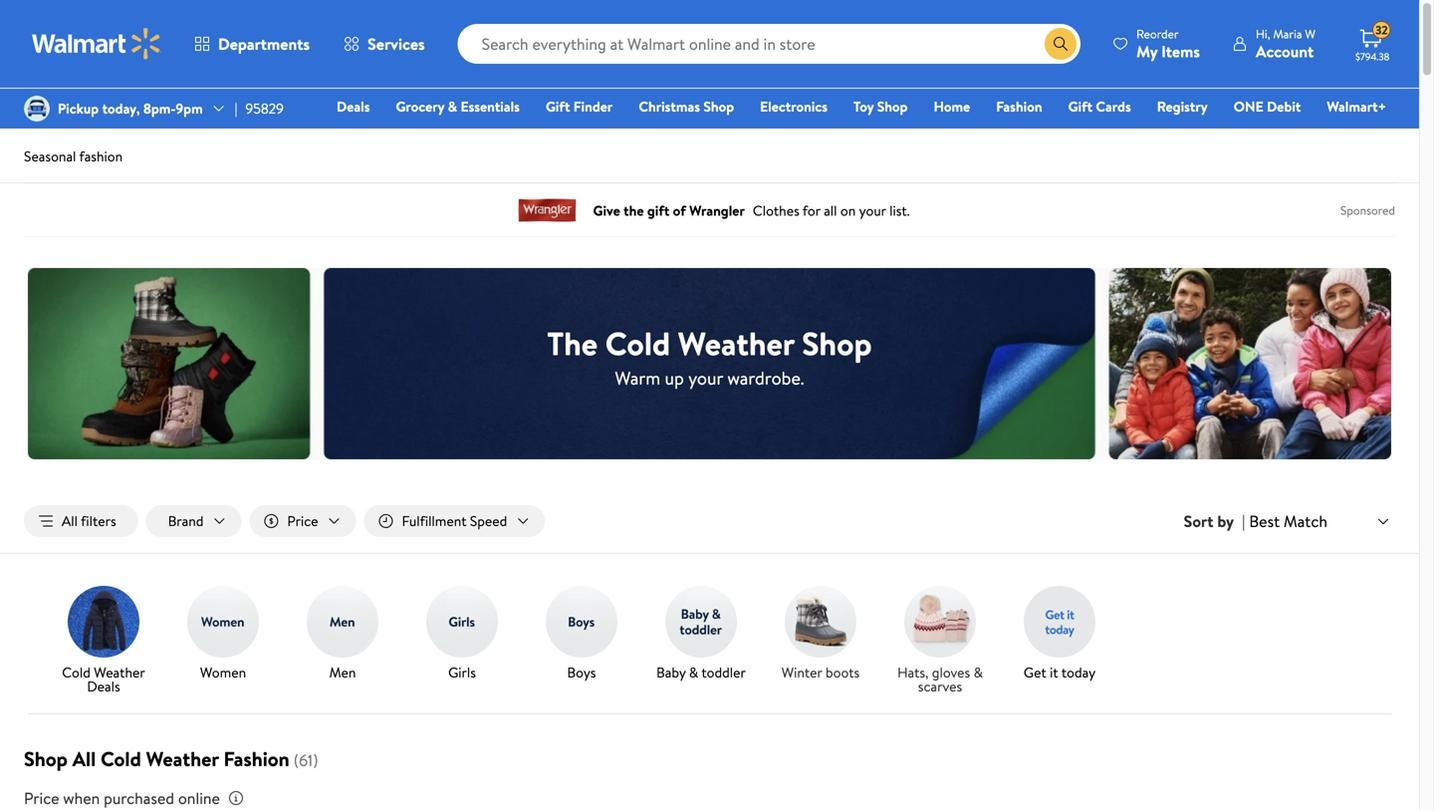 Task type: describe. For each thing, give the bounding box(es) containing it.
shop inside the cold weather shop warm up your wardrobe.
[[802, 321, 872, 365]]

search icon image
[[1053, 36, 1069, 52]]

32
[[1376, 22, 1389, 39]]

filters
[[81, 511, 116, 531]]

registry link
[[1149, 96, 1217, 117]]

walmart+
[[1328, 97, 1387, 116]]

wardrobe.
[[728, 365, 805, 390]]

grocery
[[396, 97, 445, 116]]

the
[[547, 321, 598, 365]]

boys
[[567, 663, 596, 682]]

girls image
[[426, 586, 498, 658]]

purchased
[[104, 787, 174, 809]]

up
[[665, 365, 684, 390]]

winter boots image
[[785, 586, 857, 658]]

cold inside the cold weather shop warm up your wardrobe.
[[606, 321, 671, 365]]

men
[[329, 663, 356, 682]]

registry
[[1158, 97, 1208, 116]]

toddler
[[702, 663, 746, 682]]

sort
[[1184, 510, 1214, 532]]

fashion
[[79, 146, 123, 166]]

seasonal
[[24, 146, 76, 166]]

get it today
[[1024, 663, 1096, 682]]

1 horizontal spatial cold
[[101, 745, 141, 773]]

essentials
[[461, 97, 520, 116]]

walmart+ link
[[1319, 96, 1396, 117]]

home
[[934, 97, 971, 116]]

shop all cold weather fashion (61)
[[24, 745, 318, 773]]

$794.38
[[1356, 50, 1390, 63]]

women link
[[171, 586, 275, 684]]

9pm
[[176, 99, 203, 118]]

baby
[[657, 663, 686, 682]]

hats,
[[898, 663, 929, 682]]

get it today image
[[1024, 586, 1096, 658]]

pickup today, 8pm-9pm
[[58, 99, 203, 118]]

price for price when purchased online
[[24, 787, 59, 809]]

price button
[[250, 505, 356, 537]]

boys link
[[530, 586, 634, 684]]

get
[[1024, 663, 1047, 682]]

best match button
[[1246, 508, 1396, 534]]

electronics
[[760, 97, 828, 116]]

winter boots
[[782, 663, 860, 682]]

when
[[63, 787, 100, 809]]

my
[[1137, 40, 1158, 62]]

weather inside the cold weather shop warm up your wardrobe.
[[678, 321, 795, 365]]

it
[[1050, 663, 1059, 682]]

reorder my items
[[1137, 25, 1201, 62]]

hi, maria w account
[[1256, 25, 1316, 62]]

hats, gloves & scarves
[[898, 663, 983, 696]]

legal information image
[[228, 790, 244, 806]]

seasonal fashion
[[24, 146, 123, 166]]

walmart image
[[32, 28, 161, 60]]

toy
[[854, 97, 874, 116]]

the cold weather shop warm up your wardrobe.
[[547, 321, 872, 390]]

best
[[1250, 510, 1280, 532]]

| 95829
[[235, 99, 284, 118]]

all inside button
[[62, 511, 78, 531]]

grocery & essentials
[[396, 97, 520, 116]]

brand
[[168, 511, 204, 531]]

winter
[[782, 663, 823, 682]]

account
[[1256, 40, 1314, 62]]

girls link
[[411, 586, 514, 684]]

get it today link
[[1008, 586, 1112, 684]]

baby & toddler image
[[666, 586, 737, 658]]

& for toddler
[[689, 663, 699, 682]]

price for price
[[287, 511, 318, 531]]

gift for gift cards
[[1069, 97, 1093, 116]]

cold weather deals
[[62, 663, 145, 696]]

scarves
[[918, 677, 963, 696]]

men image
[[307, 586, 379, 658]]

fulfillment
[[402, 511, 467, 531]]

cold weather deals image
[[68, 586, 139, 658]]

gloves
[[932, 663, 971, 682]]

christmas
[[639, 97, 700, 116]]

one
[[1234, 97, 1264, 116]]

fashion link
[[988, 96, 1052, 117]]

departments
[[218, 33, 310, 55]]

deals inside 'link'
[[337, 97, 370, 116]]

sort by |
[[1184, 510, 1246, 532]]

boots
[[826, 663, 860, 682]]



Task type: locate. For each thing, give the bounding box(es) containing it.
gift cards
[[1069, 97, 1132, 116]]

0 horizontal spatial weather
[[94, 663, 145, 682]]

cold
[[606, 321, 671, 365], [62, 663, 91, 682], [101, 745, 141, 773]]

 image
[[24, 96, 50, 122]]

finder
[[574, 97, 613, 116]]

pickup
[[58, 99, 99, 118]]

0 vertical spatial weather
[[678, 321, 795, 365]]

all up when
[[72, 745, 96, 773]]

reorder
[[1137, 25, 1179, 42]]

boys image
[[546, 586, 618, 658]]

fashion right home link
[[997, 97, 1043, 116]]

christmas shop
[[639, 97, 734, 116]]

hats, gloves & scarves image
[[905, 586, 976, 658]]

brand button
[[146, 505, 242, 537]]

0 vertical spatial price
[[287, 511, 318, 531]]

& right gloves
[[974, 663, 983, 682]]

winter boots link
[[769, 586, 873, 684]]

w
[[1306, 25, 1316, 42]]

sort and filter section element
[[0, 489, 1420, 553]]

fulfillment speed
[[402, 511, 507, 531]]

0 horizontal spatial fashion
[[224, 745, 290, 773]]

0 horizontal spatial deals
[[87, 677, 120, 696]]

1 vertical spatial cold
[[62, 663, 91, 682]]

today
[[1062, 663, 1096, 682]]

|
[[235, 99, 238, 118], [1243, 510, 1246, 532]]

speed
[[470, 511, 507, 531]]

gift inside gift cards link
[[1069, 97, 1093, 116]]

gift
[[546, 97, 570, 116], [1069, 97, 1093, 116]]

weather
[[678, 321, 795, 365], [94, 663, 145, 682], [146, 745, 219, 773]]

services button
[[327, 20, 442, 68]]

Search search field
[[458, 24, 1081, 64]]

cold weather shop image
[[28, 268, 1392, 459]]

cold inside cold weather deals
[[62, 663, 91, 682]]

all
[[62, 511, 78, 531], [72, 745, 96, 773]]

fulfillment speed button
[[364, 505, 545, 537]]

8pm-
[[143, 99, 176, 118]]

cards
[[1096, 97, 1132, 116]]

1 gift from the left
[[546, 97, 570, 116]]

your
[[689, 365, 723, 390]]

toy shop link
[[845, 96, 917, 117]]

1 horizontal spatial &
[[689, 663, 699, 682]]

0 vertical spatial |
[[235, 99, 238, 118]]

deals down cold weather deals "image"
[[87, 677, 120, 696]]

match
[[1284, 510, 1328, 532]]

baby & toddler
[[657, 663, 746, 682]]

& right baby
[[689, 663, 699, 682]]

0 horizontal spatial &
[[448, 97, 457, 116]]

deals link
[[328, 96, 379, 117]]

debit
[[1267, 97, 1302, 116]]

| left 95829
[[235, 99, 238, 118]]

1 horizontal spatial weather
[[146, 745, 219, 773]]

weather inside cold weather deals
[[94, 663, 145, 682]]

fashion up legal information image
[[224, 745, 290, 773]]

0 vertical spatial fashion
[[997, 97, 1043, 116]]

gift inside gift finder link
[[546, 97, 570, 116]]

baby & toddler link
[[650, 586, 753, 684]]

1 horizontal spatial price
[[287, 511, 318, 531]]

deals left grocery
[[337, 97, 370, 116]]

2 horizontal spatial weather
[[678, 321, 795, 365]]

2 horizontal spatial &
[[974, 663, 983, 682]]

departments button
[[177, 20, 327, 68]]

| inside sort and filter section element
[[1243, 510, 1246, 532]]

christmas shop link
[[630, 96, 743, 117]]

(61)
[[294, 749, 318, 771]]

gift left cards
[[1069, 97, 1093, 116]]

women
[[200, 663, 246, 682]]

one debit
[[1234, 97, 1302, 116]]

1 vertical spatial fashion
[[224, 745, 290, 773]]

95829
[[246, 99, 284, 118]]

price inside price dropdown button
[[287, 511, 318, 531]]

gift for gift finder
[[546, 97, 570, 116]]

1 horizontal spatial gift
[[1069, 97, 1093, 116]]

price
[[287, 511, 318, 531], [24, 787, 59, 809]]

home link
[[925, 96, 980, 117]]

0 horizontal spatial cold
[[62, 663, 91, 682]]

deals inside cold weather deals
[[87, 677, 120, 696]]

all left filters
[[62, 511, 78, 531]]

gift left finder
[[546, 97, 570, 116]]

0 vertical spatial deals
[[337, 97, 370, 116]]

cold up the "price when purchased online"
[[101, 745, 141, 773]]

gift finder
[[546, 97, 613, 116]]

1 horizontal spatial |
[[1243, 510, 1246, 532]]

0 vertical spatial cold
[[606, 321, 671, 365]]

0 vertical spatial all
[[62, 511, 78, 531]]

fashion
[[997, 97, 1043, 116], [224, 745, 290, 773]]

toy shop
[[854, 97, 908, 116]]

& for essentials
[[448, 97, 457, 116]]

cold right the
[[606, 321, 671, 365]]

0 horizontal spatial |
[[235, 99, 238, 118]]

items
[[1162, 40, 1201, 62]]

gift cards link
[[1060, 96, 1141, 117]]

online
[[178, 787, 220, 809]]

| right 'by'
[[1243, 510, 1246, 532]]

all filters
[[62, 511, 116, 531]]

1 vertical spatial deals
[[87, 677, 120, 696]]

by
[[1218, 510, 1235, 532]]

1 vertical spatial price
[[24, 787, 59, 809]]

0 horizontal spatial price
[[24, 787, 59, 809]]

shop
[[704, 97, 734, 116], [878, 97, 908, 116], [802, 321, 872, 365], [24, 745, 68, 773]]

&
[[448, 97, 457, 116], [689, 663, 699, 682], [974, 663, 983, 682]]

& right grocery
[[448, 97, 457, 116]]

one debit link
[[1225, 96, 1311, 117]]

warm
[[615, 365, 661, 390]]

2 vertical spatial weather
[[146, 745, 219, 773]]

1 horizontal spatial deals
[[337, 97, 370, 116]]

electronics link
[[751, 96, 837, 117]]

Walmart Site-Wide search field
[[458, 24, 1081, 64]]

grocery & essentials link
[[387, 96, 529, 117]]

1 vertical spatial weather
[[94, 663, 145, 682]]

2 horizontal spatial cold
[[606, 321, 671, 365]]

0 horizontal spatial gift
[[546, 97, 570, 116]]

maria
[[1274, 25, 1303, 42]]

2 vertical spatial cold
[[101, 745, 141, 773]]

all filters button
[[24, 505, 138, 537]]

& inside hats, gloves & scarves
[[974, 663, 983, 682]]

men link
[[291, 586, 395, 684]]

1 vertical spatial all
[[72, 745, 96, 773]]

price when purchased online
[[24, 787, 220, 809]]

sponsored
[[1341, 202, 1396, 219]]

girls
[[448, 663, 476, 682]]

hi,
[[1256, 25, 1271, 42]]

hats, gloves & scarves link
[[889, 586, 992, 698]]

1 vertical spatial |
[[1243, 510, 1246, 532]]

services
[[368, 33, 425, 55]]

1 horizontal spatial fashion
[[997, 97, 1043, 116]]

best match
[[1250, 510, 1328, 532]]

2 gift from the left
[[1069, 97, 1093, 116]]

women image
[[187, 586, 259, 658]]

cold down cold weather deals "image"
[[62, 663, 91, 682]]



Task type: vqa. For each thing, say whether or not it's contained in the screenshot.
the 10.2- in the NOW $ 249 00 $329.00 2021 APPLE 10.2-INCH IPAD WI-FI 64GB - SPACE GRAY (9TH GENERATION)
no



